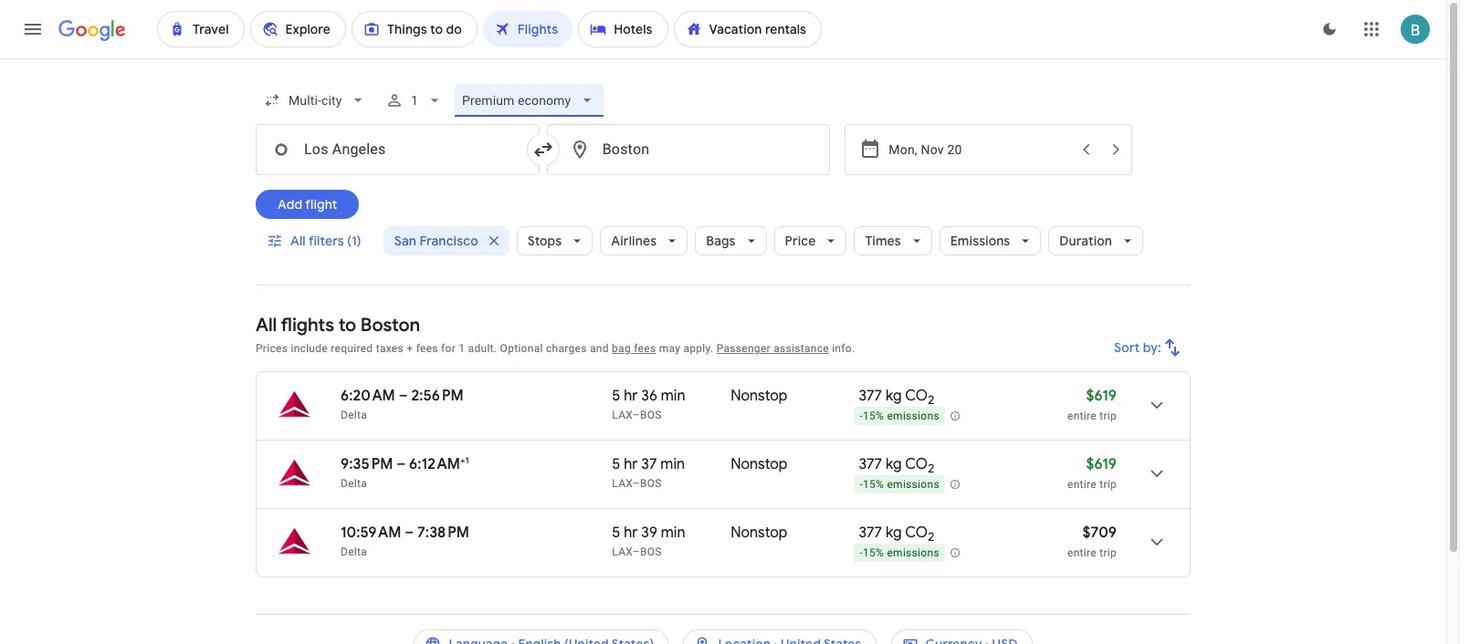 Task type: describe. For each thing, give the bounding box(es) containing it.
619 us dollars text field for 5 hr 36 min
[[1086, 387, 1117, 405]]

kg for 5 hr 37 min
[[886, 456, 902, 474]]

nonstop flight. element for 5 hr 37 min
[[731, 456, 788, 477]]

15% for 5 hr 37 min
[[863, 479, 884, 491]]

trip for 5 hr 39 min
[[1100, 547, 1117, 560]]

bos for 37
[[640, 478, 662, 490]]

entire for 5 hr 36 min
[[1068, 410, 1097, 423]]

lax for 5 hr 37 min
[[612, 478, 633, 490]]

39
[[641, 524, 657, 542]]

10:59 am – 7:38 pm delta
[[341, 524, 469, 559]]

5 for 5 hr 36 min
[[612, 387, 620, 405]]

– inside 5 hr 37 min lax – bos
[[633, 478, 640, 490]]

all for all filters (1)
[[290, 233, 306, 249]]

emissions button
[[940, 219, 1041, 263]]

min for 5 hr 39 min
[[661, 524, 685, 542]]

15% for 5 hr 36 min
[[863, 410, 884, 423]]

6:20 am
[[341, 387, 395, 405]]

duration
[[1060, 233, 1112, 249]]

all for all flights to boston
[[256, 314, 277, 337]]

entire for 5 hr 37 min
[[1068, 479, 1097, 491]]

bag fees button
[[612, 342, 656, 355]]

hr for 39
[[624, 524, 638, 542]]

nonstop for 5 hr 39 min
[[731, 524, 788, 542]]

– inside 6:20 am – 2:56 pm delta
[[399, 387, 408, 405]]

-15% emissions for 5 hr 39 min
[[860, 547, 940, 560]]

1 vertical spatial 1
[[459, 342, 465, 355]]

2 fees from the left
[[634, 342, 656, 355]]

-15% emissions for 5 hr 37 min
[[860, 479, 940, 491]]

add flight button
[[256, 190, 359, 219]]

bos for 36
[[640, 409, 662, 422]]

– inside 5 hr 36 min lax – bos
[[633, 409, 640, 422]]

emissions
[[950, 233, 1010, 249]]

5 hr 36 min lax – bos
[[612, 387, 685, 422]]

optional
[[500, 342, 543, 355]]

5 hr 39 min lax – bos
[[612, 524, 685, 559]]

min for 5 hr 37 min
[[660, 456, 685, 474]]

377 for 5 hr 39 min
[[859, 524, 882, 542]]

709 US dollars text field
[[1083, 524, 1117, 542]]

377 kg co 2 for 5 hr 36 min
[[859, 387, 934, 408]]

5 for 5 hr 39 min
[[612, 524, 620, 542]]

co for 5 hr 36 min
[[905, 387, 928, 405]]

passenger
[[717, 342, 771, 355]]

kg for 5 hr 36 min
[[886, 387, 902, 405]]

trip for 5 hr 36 min
[[1100, 410, 1117, 423]]

delta for 6:20 am
[[341, 409, 367, 422]]

(1)
[[347, 233, 361, 249]]

prices include required taxes + fees for 1 adult. optional charges and bag fees may apply. passenger assistance
[[256, 342, 829, 355]]

2 for 5 hr 39 min
[[928, 530, 934, 545]]

-15% emissions for 5 hr 36 min
[[860, 410, 940, 423]]

stops
[[528, 233, 562, 249]]

37
[[641, 456, 657, 474]]

9:35 pm
[[341, 456, 393, 474]]

$709
[[1083, 524, 1117, 542]]

sort
[[1114, 340, 1140, 356]]

flight details. leaves los angeles international airport at 6:20 am on monday, november 20 and arrives at boston logan international airport at 2:56 pm on monday, november 20. image
[[1135, 384, 1179, 427]]

6:12 am
[[409, 456, 460, 474]]

emissions for 5 hr 36 min
[[887, 410, 940, 423]]

flights
[[281, 314, 334, 337]]

san francisco
[[394, 233, 478, 249]]

all flights to boston
[[256, 314, 420, 337]]

trip for 5 hr 37 min
[[1100, 479, 1117, 491]]

Arrival time: 2:56 PM. text field
[[411, 387, 464, 405]]

36
[[641, 387, 657, 405]]

all filters (1)
[[290, 233, 361, 249]]

- for 5 hr 37 min
[[860, 479, 863, 491]]

delta for 10:59 am
[[341, 546, 367, 559]]

adult.
[[468, 342, 497, 355]]

min for 5 hr 36 min
[[661, 387, 685, 405]]

loading results progress bar
[[0, 58, 1446, 62]]

emissions for 5 hr 39 min
[[887, 547, 940, 560]]

1 inside the 9:35 pm – 6:12 am + 1
[[465, 455, 469, 467]]

none search field containing add flight
[[256, 79, 1191, 286]]

377 for 5 hr 36 min
[[859, 387, 882, 405]]

assistance
[[774, 342, 829, 355]]

sort by:
[[1114, 340, 1162, 356]]

price button
[[774, 219, 847, 263]]

Departure time: 10:59 AM. text field
[[341, 524, 401, 542]]

9:35 pm – 6:12 am + 1
[[341, 455, 469, 474]]

flight details. leaves los angeles international airport at 9:35 pm on monday, november 20 and arrives at boston logan international airport at 6:12 am on tuesday, november 21. image
[[1135, 452, 1179, 496]]



Task type: locate. For each thing, give the bounding box(es) containing it.
sort by: button
[[1107, 326, 1191, 370]]

trip down $709
[[1100, 547, 1117, 560]]

– left 2:56 pm
[[399, 387, 408, 405]]

bos down 36
[[640, 409, 662, 422]]

0 vertical spatial trip
[[1100, 410, 1117, 423]]

boston
[[361, 314, 420, 337]]

- for 5 hr 36 min
[[860, 410, 863, 423]]

– inside 10:59 am – 7:38 pm delta
[[405, 524, 414, 542]]

nonstop flight. element for 5 hr 36 min
[[731, 387, 788, 408]]

1 vertical spatial kg
[[886, 456, 902, 474]]

2 vertical spatial 377 kg co 2
[[859, 524, 934, 545]]

0 vertical spatial 15%
[[863, 410, 884, 423]]

15% for 5 hr 39 min
[[863, 547, 884, 560]]

– inside 5 hr 39 min lax – bos
[[633, 546, 640, 559]]

emissions
[[887, 410, 940, 423], [887, 479, 940, 491], [887, 547, 940, 560]]

– down total duration 5 hr 36 min. element at the bottom of page
[[633, 409, 640, 422]]

$619 for 5 hr 36 min
[[1086, 387, 1117, 405]]

- for 5 hr 39 min
[[860, 547, 863, 560]]

lax inside 5 hr 36 min lax – bos
[[612, 409, 633, 422]]

1 vertical spatial co
[[905, 456, 928, 474]]

bos for 39
[[640, 546, 662, 559]]

total duration 5 hr 39 min. element
[[612, 524, 731, 545]]

leaves los angeles international airport at 6:20 am on monday, november 20 and arrives at boston logan international airport at 2:56 pm on monday, november 20. element
[[341, 387, 464, 405]]

+ right taxes
[[407, 342, 413, 355]]

1 5 from the top
[[612, 387, 620, 405]]

1 vertical spatial hr
[[624, 456, 638, 474]]

0 vertical spatial $619
[[1086, 387, 1117, 405]]

2 emissions from the top
[[887, 479, 940, 491]]

delta down 9:35 pm text box
[[341, 478, 367, 490]]

3 15% from the top
[[863, 547, 884, 560]]

2 hr from the top
[[624, 456, 638, 474]]

leaves los angeles international airport at 10:59 am on monday, november 20 and arrives at boston logan international airport at 7:38 pm on monday, november 20. element
[[341, 524, 469, 542]]

hr left 39
[[624, 524, 638, 542]]

0 horizontal spatial fees
[[416, 342, 438, 355]]

1 horizontal spatial all
[[290, 233, 306, 249]]

hr for 37
[[624, 456, 638, 474]]

377 kg co 2 for 5 hr 39 min
[[859, 524, 934, 545]]

hr left 37
[[624, 456, 638, 474]]

3 hr from the top
[[624, 524, 638, 542]]

passenger assistance button
[[717, 342, 829, 355]]

1 co from the top
[[905, 387, 928, 405]]

619 US dollars text field
[[1086, 387, 1117, 405], [1086, 456, 1117, 474]]

1 min from the top
[[661, 387, 685, 405]]

delta inside 10:59 am – 7:38 pm delta
[[341, 546, 367, 559]]

taxes
[[376, 342, 404, 355]]

1 vertical spatial -
[[860, 479, 863, 491]]

lax down total duration 5 hr 36 min. element at the bottom of page
[[612, 409, 633, 422]]

377 kg co 2 for 5 hr 37 min
[[859, 456, 934, 477]]

2 5 from the top
[[612, 456, 620, 474]]

1 nonstop flight. element from the top
[[731, 387, 788, 408]]

1 delta from the top
[[341, 409, 367, 422]]

trip up $709
[[1100, 479, 1117, 491]]

for
[[441, 342, 456, 355]]

and
[[590, 342, 609, 355]]

$619 for 5 hr 37 min
[[1086, 456, 1117, 474]]

0 vertical spatial 5
[[612, 387, 620, 405]]

0 vertical spatial delta
[[341, 409, 367, 422]]

1 vertical spatial nonstop
[[731, 456, 788, 474]]

None search field
[[256, 79, 1191, 286]]

+
[[407, 342, 413, 355], [460, 455, 465, 467]]

1 vertical spatial -15% emissions
[[860, 479, 940, 491]]

0 vertical spatial emissions
[[887, 410, 940, 423]]

trip inside $709 entire trip
[[1100, 547, 1117, 560]]

francisco
[[420, 233, 478, 249]]

Departure time: 6:20 AM. text field
[[341, 387, 395, 405]]

2 377 from the top
[[859, 456, 882, 474]]

by:
[[1143, 340, 1162, 356]]

flight details. leaves los angeles international airport at 10:59 am on monday, november 20 and arrives at boston logan international airport at 7:38 pm on monday, november 20. image
[[1135, 521, 1179, 564]]

1 vertical spatial nonstop flight. element
[[731, 456, 788, 477]]

min inside 5 hr 37 min lax – bos
[[660, 456, 685, 474]]

2 entire from the top
[[1068, 479, 1097, 491]]

1 vertical spatial 15%
[[863, 479, 884, 491]]

1 lax from the top
[[612, 409, 633, 422]]

min inside 5 hr 36 min lax – bos
[[661, 387, 685, 405]]

kg
[[886, 387, 902, 405], [886, 456, 902, 474], [886, 524, 902, 542]]

2 15% from the top
[[863, 479, 884, 491]]

-
[[860, 410, 863, 423], [860, 479, 863, 491], [860, 547, 863, 560]]

to
[[338, 314, 356, 337]]

– left 7:38 pm
[[405, 524, 414, 542]]

include
[[291, 342, 328, 355]]

None text field
[[256, 124, 539, 175]]

hr
[[624, 387, 638, 405], [624, 456, 638, 474], [624, 524, 638, 542]]

0 vertical spatial hr
[[624, 387, 638, 405]]

hr left 36
[[624, 387, 638, 405]]

0 vertical spatial 2
[[928, 393, 934, 408]]

prices
[[256, 342, 288, 355]]

2 vertical spatial 2
[[928, 530, 934, 545]]

2 co from the top
[[905, 456, 928, 474]]

$709 entire trip
[[1068, 524, 1117, 560]]

2 vertical spatial nonstop flight. element
[[731, 524, 788, 545]]

Departure text field
[[889, 125, 1070, 174]]

airlines
[[611, 233, 657, 249]]

1 horizontal spatial +
[[460, 455, 465, 467]]

1 trip from the top
[[1100, 410, 1117, 423]]

– inside the 9:35 pm – 6:12 am + 1
[[397, 456, 406, 474]]

0 vertical spatial nonstop
[[731, 387, 788, 405]]

co
[[905, 387, 928, 405], [905, 456, 928, 474], [905, 524, 928, 542]]

3 co from the top
[[905, 524, 928, 542]]

2 kg from the top
[[886, 456, 902, 474]]

5 left 39
[[612, 524, 620, 542]]

min inside 5 hr 39 min lax – bos
[[661, 524, 685, 542]]

all left filters
[[290, 233, 306, 249]]

2 for 5 hr 36 min
[[928, 393, 934, 408]]

1 619 us dollars text field from the top
[[1086, 387, 1117, 405]]

bos down 37
[[640, 478, 662, 490]]

– left the 6:12 am
[[397, 456, 406, 474]]

$619 left flight details. leaves los angeles international airport at 9:35 pm on monday, november 20 and arrives at boston logan international airport at 6:12 am on tuesday, november 21. image
[[1086, 456, 1117, 474]]

2 vertical spatial bos
[[640, 546, 662, 559]]

2 vertical spatial delta
[[341, 546, 367, 559]]

fees right bag
[[634, 342, 656, 355]]

0 vertical spatial min
[[661, 387, 685, 405]]

3 entire from the top
[[1068, 547, 1097, 560]]

required
[[331, 342, 373, 355]]

1 vertical spatial all
[[256, 314, 277, 337]]

5 inside 5 hr 39 min lax – bos
[[612, 524, 620, 542]]

$619 entire trip for 5 hr 37 min
[[1068, 456, 1117, 491]]

2 delta from the top
[[341, 478, 367, 490]]

2 vertical spatial 377
[[859, 524, 882, 542]]

delta down 10:59 am on the left bottom of the page
[[341, 546, 367, 559]]

3 - from the top
[[860, 547, 863, 560]]

total duration 5 hr 37 min. element
[[612, 456, 731, 477]]

1 vertical spatial bos
[[640, 478, 662, 490]]

charges
[[546, 342, 587, 355]]

1 hr from the top
[[624, 387, 638, 405]]

price
[[785, 233, 816, 249]]

1 vertical spatial 619 us dollars text field
[[1086, 456, 1117, 474]]

2 bos from the top
[[640, 478, 662, 490]]

leaves los angeles international airport at 9:35 pm on monday, november 20 and arrives at boston logan international airport at 6:12 am on tuesday, november 21. element
[[341, 455, 469, 474]]

trip
[[1100, 410, 1117, 423], [1100, 479, 1117, 491], [1100, 547, 1117, 560]]

delta inside 6:20 am – 2:56 pm delta
[[341, 409, 367, 422]]

0 vertical spatial 377
[[859, 387, 882, 405]]

+ down 2:56 pm
[[460, 455, 465, 467]]

lax
[[612, 409, 633, 422], [612, 478, 633, 490], [612, 546, 633, 559]]

Arrival time: 6:12 AM on  Tuesday, November 21. text field
[[409, 455, 469, 474]]

min right 39
[[661, 524, 685, 542]]

0 vertical spatial 619 us dollars text field
[[1086, 387, 1117, 405]]

1 fees from the left
[[416, 342, 438, 355]]

1 $619 entire trip from the top
[[1068, 387, 1117, 423]]

2 vertical spatial min
[[661, 524, 685, 542]]

377
[[859, 387, 882, 405], [859, 456, 882, 474], [859, 524, 882, 542]]

–
[[399, 387, 408, 405], [633, 409, 640, 422], [397, 456, 406, 474], [633, 478, 640, 490], [405, 524, 414, 542], [633, 546, 640, 559]]

0 vertical spatial all
[[290, 233, 306, 249]]

$619 down sort
[[1086, 387, 1117, 405]]

min
[[661, 387, 685, 405], [660, 456, 685, 474], [661, 524, 685, 542]]

3 5 from the top
[[612, 524, 620, 542]]

1 vertical spatial $619 entire trip
[[1068, 456, 1117, 491]]

5 left 37
[[612, 456, 620, 474]]

377 for 5 hr 37 min
[[859, 456, 882, 474]]

1 vertical spatial entire
[[1068, 479, 1097, 491]]

min right 37
[[660, 456, 685, 474]]

all up prices
[[256, 314, 277, 337]]

fees
[[416, 342, 438, 355], [634, 342, 656, 355]]

None text field
[[547, 124, 830, 175]]

0 vertical spatial 1
[[411, 93, 419, 108]]

2 nonstop from the top
[[731, 456, 788, 474]]

lax for 5 hr 36 min
[[612, 409, 633, 422]]

all
[[290, 233, 306, 249], [256, 314, 277, 337]]

1 bos from the top
[[640, 409, 662, 422]]

5 hr 37 min lax – bos
[[612, 456, 685, 490]]

2 vertical spatial -15% emissions
[[860, 547, 940, 560]]

bags
[[706, 233, 736, 249]]

bos down 39
[[640, 546, 662, 559]]

apply.
[[683, 342, 714, 355]]

2 vertical spatial nonstop
[[731, 524, 788, 542]]

stops button
[[517, 219, 593, 263]]

1 vertical spatial delta
[[341, 478, 367, 490]]

0 vertical spatial entire
[[1068, 410, 1097, 423]]

3 nonstop flight. element from the top
[[731, 524, 788, 545]]

lax down total duration 5 hr 39 min. element
[[612, 546, 633, 559]]

2 vertical spatial co
[[905, 524, 928, 542]]

619 us dollars text field for 5 hr 37 min
[[1086, 456, 1117, 474]]

all inside all filters (1) button
[[290, 233, 306, 249]]

5 left 36
[[612, 387, 620, 405]]

2 vertical spatial -
[[860, 547, 863, 560]]

nonstop for 5 hr 37 min
[[731, 456, 788, 474]]

times
[[865, 233, 901, 249]]

2 vertical spatial 5
[[612, 524, 620, 542]]

0 vertical spatial 377 kg co 2
[[859, 387, 934, 408]]

0 vertical spatial kg
[[886, 387, 902, 405]]

entire for 5 hr 39 min
[[1068, 547, 1097, 560]]

-15% emissions
[[860, 410, 940, 423], [860, 479, 940, 491], [860, 547, 940, 560]]

bags button
[[695, 219, 767, 263]]

2 trip from the top
[[1100, 479, 1117, 491]]

0 horizontal spatial all
[[256, 314, 277, 337]]

1 button
[[378, 79, 452, 122]]

5 inside 5 hr 37 min lax – bos
[[612, 456, 620, 474]]

bag
[[612, 342, 631, 355]]

2 vertical spatial hr
[[624, 524, 638, 542]]

2
[[928, 393, 934, 408], [928, 461, 934, 477], [928, 530, 934, 545]]

delta down 6:20 am
[[341, 409, 367, 422]]

delta
[[341, 409, 367, 422], [341, 478, 367, 490], [341, 546, 367, 559]]

2 377 kg co 2 from the top
[[859, 456, 934, 477]]

hr inside 5 hr 37 min lax – bos
[[624, 456, 638, 474]]

1 vertical spatial $619
[[1086, 456, 1117, 474]]

Departure time: 9:35 PM. text field
[[341, 456, 393, 474]]

619 us dollars text field left flight details. leaves los angeles international airport at 9:35 pm on monday, november 20 and arrives at boston logan international airport at 6:12 am on tuesday, november 21. image
[[1086, 456, 1117, 474]]

trip left flight details. leaves los angeles international airport at 6:20 am on monday, november 20 and arrives at boston logan international airport at 2:56 pm on monday, november 20. icon
[[1100, 410, 1117, 423]]

3 min from the top
[[661, 524, 685, 542]]

nonstop flight. element
[[731, 387, 788, 408], [731, 456, 788, 477], [731, 524, 788, 545]]

0 horizontal spatial +
[[407, 342, 413, 355]]

2 $619 entire trip from the top
[[1068, 456, 1117, 491]]

bos inside 5 hr 36 min lax – bos
[[640, 409, 662, 422]]

None field
[[256, 84, 375, 117], [455, 84, 604, 117], [256, 84, 375, 117], [455, 84, 604, 117]]

lax for 5 hr 39 min
[[612, 546, 633, 559]]

hr inside 5 hr 36 min lax – bos
[[624, 387, 638, 405]]

– down total duration 5 hr 37 min. element
[[633, 478, 640, 490]]

0 vertical spatial $619 entire trip
[[1068, 387, 1117, 423]]

377 kg co 2
[[859, 387, 934, 408], [859, 456, 934, 477], [859, 524, 934, 545]]

0 vertical spatial bos
[[640, 409, 662, 422]]

emissions for 5 hr 37 min
[[887, 479, 940, 491]]

min right 36
[[661, 387, 685, 405]]

2 vertical spatial 15%
[[863, 547, 884, 560]]

3 delta from the top
[[341, 546, 367, 559]]

1 vertical spatial 377
[[859, 456, 882, 474]]

add
[[278, 196, 302, 213]]

bos inside 5 hr 39 min lax – bos
[[640, 546, 662, 559]]

1 -15% emissions from the top
[[860, 410, 940, 423]]

2 $619 from the top
[[1086, 456, 1117, 474]]

bos
[[640, 409, 662, 422], [640, 478, 662, 490], [640, 546, 662, 559]]

0 vertical spatial -15% emissions
[[860, 410, 940, 423]]

+ inside the 9:35 pm – 6:12 am + 1
[[460, 455, 465, 467]]

all filters (1) button
[[256, 219, 376, 263]]

fees left "for"
[[416, 342, 438, 355]]

5 for 5 hr 37 min
[[612, 456, 620, 474]]

entire up $709
[[1068, 479, 1097, 491]]

1 2 from the top
[[928, 393, 934, 408]]

$619 entire trip
[[1068, 387, 1117, 423], [1068, 456, 1117, 491]]

– down total duration 5 hr 39 min. element
[[633, 546, 640, 559]]

3 kg from the top
[[886, 524, 902, 542]]

2 for 5 hr 37 min
[[928, 461, 934, 477]]

$619 entire trip for 5 hr 36 min
[[1068, 387, 1117, 423]]

1 vertical spatial emissions
[[887, 479, 940, 491]]

airlines button
[[600, 219, 688, 263]]

1 vertical spatial 2
[[928, 461, 934, 477]]

flight
[[305, 196, 337, 213]]

15%
[[863, 410, 884, 423], [863, 479, 884, 491], [863, 547, 884, 560]]

5
[[612, 387, 620, 405], [612, 456, 620, 474], [612, 524, 620, 542]]

san
[[394, 233, 416, 249]]

1 vertical spatial 377 kg co 2
[[859, 456, 934, 477]]

nonstop for 5 hr 36 min
[[731, 387, 788, 405]]

entire left flight details. leaves los angeles international airport at 6:20 am on monday, november 20 and arrives at boston logan international airport at 2:56 pm on monday, november 20. icon
[[1068, 410, 1097, 423]]

3 2 from the top
[[928, 530, 934, 545]]

0 vertical spatial lax
[[612, 409, 633, 422]]

619 us dollars text field down sort
[[1086, 387, 1117, 405]]

2 min from the top
[[660, 456, 685, 474]]

1 15% from the top
[[863, 410, 884, 423]]

2 2 from the top
[[928, 461, 934, 477]]

entire inside $709 entire trip
[[1068, 547, 1097, 560]]

1 entire from the top
[[1068, 410, 1097, 423]]

2 vertical spatial emissions
[[887, 547, 940, 560]]

hr for 36
[[624, 387, 638, 405]]

3 377 kg co 2 from the top
[[859, 524, 934, 545]]

0 vertical spatial co
[[905, 387, 928, 405]]

1
[[411, 93, 419, 108], [459, 342, 465, 355], [465, 455, 469, 467]]

2 vertical spatial lax
[[612, 546, 633, 559]]

1 vertical spatial lax
[[612, 478, 633, 490]]

2 vertical spatial trip
[[1100, 547, 1117, 560]]

1 vertical spatial min
[[660, 456, 685, 474]]

1 horizontal spatial fees
[[634, 342, 656, 355]]

filters
[[309, 233, 344, 249]]

6:20 am – 2:56 pm delta
[[341, 387, 464, 422]]

Arrival time: 7:38 PM. text field
[[417, 524, 469, 542]]

san francisco button
[[383, 219, 509, 263]]

hr inside 5 hr 39 min lax – bos
[[624, 524, 638, 542]]

0 vertical spatial nonstop flight. element
[[731, 387, 788, 408]]

3 trip from the top
[[1100, 547, 1117, 560]]

times button
[[854, 219, 932, 263]]

1 vertical spatial 5
[[612, 456, 620, 474]]

2 vertical spatial kg
[[886, 524, 902, 542]]

3 emissions from the top
[[887, 547, 940, 560]]

lax inside 5 hr 37 min lax – bos
[[612, 478, 633, 490]]

0 vertical spatial +
[[407, 342, 413, 355]]

main menu image
[[22, 18, 44, 40]]

$619 entire trip up $709
[[1068, 456, 1117, 491]]

2 619 us dollars text field from the top
[[1086, 456, 1117, 474]]

change appearance image
[[1308, 7, 1352, 51]]

1 vertical spatial +
[[460, 455, 465, 467]]

10:59 am
[[341, 524, 401, 542]]

1 kg from the top
[[886, 387, 902, 405]]

kg for 5 hr 39 min
[[886, 524, 902, 542]]

3 -15% emissions from the top
[[860, 547, 940, 560]]

$619 entire trip left flight details. leaves los angeles international airport at 6:20 am on monday, november 20 and arrives at boston logan international airport at 2:56 pm on monday, november 20. icon
[[1068, 387, 1117, 423]]

3 377 from the top
[[859, 524, 882, 542]]

total duration 5 hr 36 min. element
[[612, 387, 731, 408]]

0 vertical spatial -
[[860, 410, 863, 423]]

add flight
[[278, 196, 337, 213]]

may
[[659, 342, 680, 355]]

3 nonstop from the top
[[731, 524, 788, 542]]

entire
[[1068, 410, 1097, 423], [1068, 479, 1097, 491], [1068, 547, 1097, 560]]

bos inside 5 hr 37 min lax – bos
[[640, 478, 662, 490]]

2 vertical spatial entire
[[1068, 547, 1097, 560]]

lax inside 5 hr 39 min lax – bos
[[612, 546, 633, 559]]

1 377 kg co 2 from the top
[[859, 387, 934, 408]]

3 bos from the top
[[640, 546, 662, 559]]

2 - from the top
[[860, 479, 863, 491]]

nonstop flight. element for 5 hr 39 min
[[731, 524, 788, 545]]

co for 5 hr 39 min
[[905, 524, 928, 542]]

5 inside 5 hr 36 min lax – bos
[[612, 387, 620, 405]]

$619
[[1086, 387, 1117, 405], [1086, 456, 1117, 474]]

1 emissions from the top
[[887, 410, 940, 423]]

1 $619 from the top
[[1086, 387, 1117, 405]]

lax down total duration 5 hr 37 min. element
[[612, 478, 633, 490]]

2 vertical spatial 1
[[465, 455, 469, 467]]

1 inside popup button
[[411, 93, 419, 108]]

1 nonstop from the top
[[731, 387, 788, 405]]

1 vertical spatial trip
[[1100, 479, 1117, 491]]

2:56 pm
[[411, 387, 464, 405]]

co for 5 hr 37 min
[[905, 456, 928, 474]]

2 -15% emissions from the top
[[860, 479, 940, 491]]

nonstop
[[731, 387, 788, 405], [731, 456, 788, 474], [731, 524, 788, 542]]

entire down $709
[[1068, 547, 1097, 560]]

1 - from the top
[[860, 410, 863, 423]]

2 lax from the top
[[612, 478, 633, 490]]

duration button
[[1049, 219, 1143, 263]]

3 lax from the top
[[612, 546, 633, 559]]

1 377 from the top
[[859, 387, 882, 405]]

swap origin and destination. image
[[532, 139, 554, 161]]

2 nonstop flight. element from the top
[[731, 456, 788, 477]]

7:38 pm
[[417, 524, 469, 542]]



Task type: vqa. For each thing, say whether or not it's contained in the screenshot.
You'Ll
no



